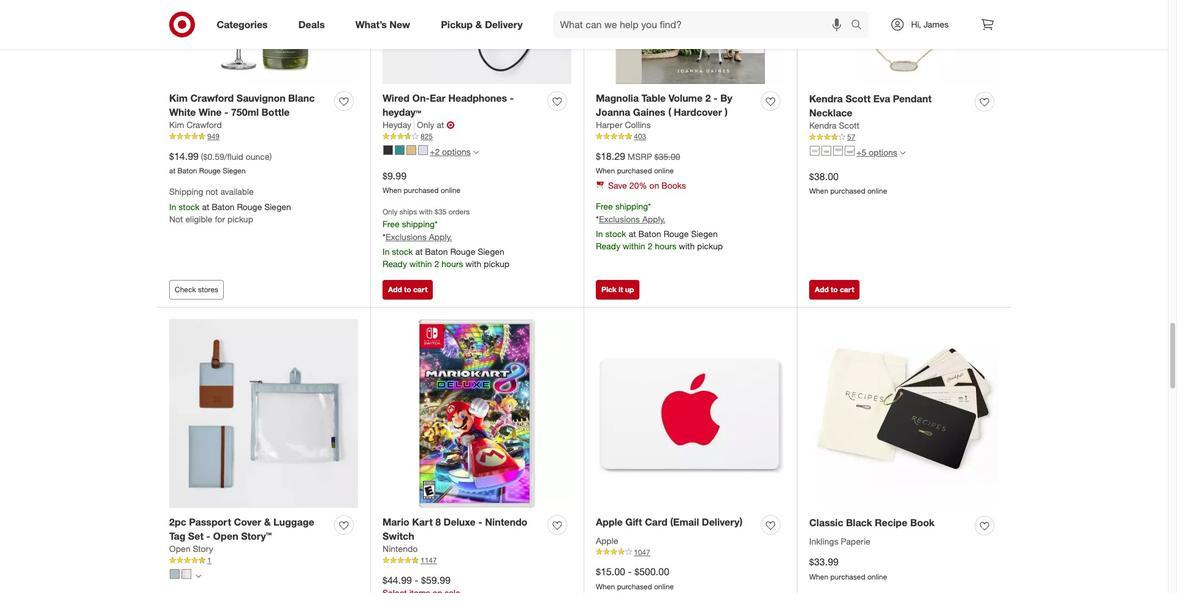 Task type: locate. For each thing, give the bounding box(es) containing it.
kendra down necklace
[[809, 120, 837, 131]]

1 horizontal spatial ready
[[596, 241, 620, 251]]

1 horizontal spatial only
[[417, 120, 434, 130]]

ready up the pick
[[596, 241, 620, 251]]

- inside magnolia table volume 2 - by joanna gaines ( hardcover )
[[714, 92, 718, 104]]

ready
[[596, 241, 620, 251], [383, 259, 407, 269]]

white
[[169, 106, 196, 118]]

apply. down the $35
[[429, 232, 452, 242]]

purchased up 'ships'
[[404, 186, 439, 195]]

wine
[[199, 106, 222, 118]]

2 vertical spatial pickup
[[484, 259, 510, 269]]

1
[[207, 556, 211, 565]]

cover
[[234, 516, 261, 528]]

kendra scott eva pendant necklace image
[[809, 0, 999, 85], [809, 0, 999, 85]]

purchased
[[617, 166, 652, 176], [404, 186, 439, 195], [830, 187, 865, 196], [830, 572, 865, 582], [617, 582, 652, 591]]

headphones
[[448, 92, 507, 104]]

1 vertical spatial exclusions
[[386, 232, 427, 242]]

kim for kim crawford
[[169, 120, 184, 130]]

1 vertical spatial within
[[409, 259, 432, 269]]

0 horizontal spatial open
[[169, 544, 190, 554]]

(
[[668, 106, 671, 118], [201, 151, 203, 162]]

1 vertical spatial crawford
[[187, 120, 222, 130]]

shipping down 20%
[[615, 201, 648, 212]]

purchased for classic black recipe book
[[830, 572, 865, 582]]

purchased up 20%
[[617, 166, 652, 176]]

2 inside free shipping * * exclusions apply. in stock at  baton rouge siegen ready within 2 hours with pickup
[[648, 241, 652, 251]]

exclusions apply. button down 20%
[[599, 213, 665, 226]]

only up 825
[[417, 120, 434, 130]]

hours down orders
[[442, 259, 463, 269]]

scott for kendra scott
[[839, 120, 860, 131]]

apple link
[[596, 535, 618, 547]]

shipping inside only ships with $35 orders free shipping * * exclusions apply. in stock at  baton rouge siegen ready within 2 hours with pickup
[[402, 219, 435, 230]]

0 vertical spatial nintendo
[[485, 516, 527, 528]]

baton inside free shipping * * exclusions apply. in stock at  baton rouge siegen ready within 2 hours with pickup
[[638, 229, 661, 239]]

apple up 'apple' link
[[596, 516, 623, 528]]

pickup inside shipping not available in stock at  baton rouge siegen not eligible for pickup
[[227, 214, 253, 224]]

$0.59
[[203, 151, 224, 162]]

) down by
[[725, 106, 728, 118]]

1047
[[634, 548, 650, 557]]

rose quartz image
[[822, 146, 831, 156]]

apple up $15.00
[[596, 536, 618, 546]]

pick it up button
[[596, 280, 640, 300]]

*
[[648, 201, 651, 212], [596, 214, 599, 224], [435, 219, 438, 230], [383, 232, 386, 242]]

purchased inside $9.99 when purchased online
[[404, 186, 439, 195]]

online down +5 options
[[867, 187, 887, 196]]

online inside $18.29 msrp $35.00 when purchased online
[[654, 166, 674, 176]]

0 horizontal spatial exclusions
[[386, 232, 427, 242]]

by
[[720, 92, 732, 104]]

online inside "$33.99 when purchased online"
[[867, 572, 887, 582]]

all colors + 2 more colors image
[[473, 150, 479, 155]]

to for $9.99
[[404, 285, 411, 294]]

hours down books
[[655, 241, 676, 251]]

what's new
[[355, 18, 410, 30]]

exclusions apply. button down 'ships'
[[386, 231, 452, 244]]

at down $14.99
[[169, 166, 175, 176]]

-
[[510, 92, 514, 104], [714, 92, 718, 104], [224, 106, 228, 118], [478, 516, 482, 528], [206, 530, 210, 542], [628, 566, 632, 578], [415, 574, 418, 586]]

pickup inside only ships with $35 orders free shipping * * exclusions apply. in stock at  baton rouge siegen ready within 2 hours with pickup
[[484, 259, 510, 269]]

black image
[[383, 145, 393, 155]]

open inside 2pc passport cover & luggage tag set - open story™️
[[213, 530, 238, 542]]

kendra scott link
[[809, 120, 860, 132]]

kim crawford sauvignon blanc white wine - 750ml bottle image
[[169, 0, 358, 84], [169, 0, 358, 84]]

baton down $14.99
[[178, 166, 197, 176]]

1 vertical spatial pickup
[[697, 241, 723, 251]]

2 kim from the top
[[169, 120, 184, 130]]

add to cart
[[388, 285, 428, 294], [815, 285, 854, 294]]

1 vertical spatial kendra
[[809, 120, 837, 131]]

kendra scott eva pendant necklace link
[[809, 92, 970, 120]]

0 horizontal spatial &
[[264, 516, 271, 528]]

crawford for kim crawford
[[187, 120, 222, 130]]

tag
[[169, 530, 185, 542]]

&
[[475, 18, 482, 30], [264, 516, 271, 528]]

open down tag
[[169, 544, 190, 554]]

0 vertical spatial only
[[417, 120, 434, 130]]

within inside only ships with $35 orders free shipping * * exclusions apply. in stock at  baton rouge siegen ready within 2 hours with pickup
[[409, 259, 432, 269]]

) down 949 'link' at the top left of page
[[270, 151, 272, 162]]

2 inside only ships with $35 orders free shipping * * exclusions apply. in stock at  baton rouge siegen ready within 2 hours with pickup
[[434, 259, 439, 269]]

2 kendra from the top
[[809, 120, 837, 131]]

( right $14.99
[[201, 151, 203, 162]]

kim up white
[[169, 92, 188, 104]]

at inside $14.99 ( $0.59 /fluid ounce ) at baton rouge siegen
[[169, 166, 175, 176]]

delivery
[[485, 18, 523, 30]]

0 horizontal spatial free
[[383, 219, 400, 230]]

online up orders
[[441, 186, 460, 195]]

crawford up wine
[[190, 92, 234, 104]]

0 vertical spatial crawford
[[190, 92, 234, 104]]

gift
[[625, 516, 642, 528]]

when down $38.00 at the top of page
[[809, 187, 828, 196]]

& right pickup
[[475, 18, 482, 30]]

kim crawford sauvignon blanc white wine - 750ml bottle link
[[169, 91, 329, 119]]

949
[[207, 132, 220, 141]]

1 apple from the top
[[596, 516, 623, 528]]

1 kendra from the top
[[809, 92, 843, 105]]

2 horizontal spatial in
[[596, 229, 603, 239]]

2 horizontal spatial stock
[[605, 229, 626, 239]]

1 horizontal spatial nintendo
[[485, 516, 527, 528]]

rouge down books
[[664, 229, 689, 239]]

0 vertical spatial pickup
[[227, 214, 253, 224]]

1 horizontal spatial &
[[475, 18, 482, 30]]

1 vertical spatial stock
[[605, 229, 626, 239]]

when inside '$15.00 - $500.00 when purchased online'
[[596, 582, 615, 591]]

not
[[206, 187, 218, 197]]

1 horizontal spatial cart
[[840, 285, 854, 294]]

- inside 2pc passport cover & luggage tag set - open story™️
[[206, 530, 210, 542]]

0 horizontal spatial only
[[383, 207, 398, 217]]

- inside '$15.00 - $500.00 when purchased online'
[[628, 566, 632, 578]]

1 horizontal spatial exclusions apply. button
[[599, 213, 665, 226]]

free down save
[[596, 201, 613, 212]]

1 horizontal spatial add
[[815, 285, 829, 294]]

mother of pearl image
[[810, 146, 820, 156]]

blue image
[[395, 145, 405, 155]]

( right gaines
[[668, 106, 671, 118]]

at inside free shipping * * exclusions apply. in stock at  baton rouge siegen ready within 2 hours with pickup
[[629, 229, 636, 239]]

1 vertical spatial kim
[[169, 120, 184, 130]]

- right headphones
[[510, 92, 514, 104]]

2 horizontal spatial pickup
[[697, 241, 723, 251]]

in inside shipping not available in stock at  baton rouge siegen not eligible for pickup
[[169, 202, 176, 212]]

rouge inside shipping not available in stock at  baton rouge siegen not eligible for pickup
[[237, 202, 262, 212]]

1 horizontal spatial 2
[[648, 241, 652, 251]]

1 cart from the left
[[413, 285, 428, 294]]

at inside only ships with $35 orders free shipping * * exclusions apply. in stock at  baton rouge siegen ready within 2 hours with pickup
[[415, 247, 423, 257]]

cart for $9.99
[[413, 285, 428, 294]]

2 apple from the top
[[596, 536, 618, 546]]

949 link
[[169, 131, 358, 142]]

when for kendra scott eva pendant necklace
[[809, 187, 828, 196]]

only left 'ships'
[[383, 207, 398, 217]]

0 horizontal spatial within
[[409, 259, 432, 269]]

siegen inside $14.99 ( $0.59 /fluid ounce ) at baton rouge siegen
[[223, 166, 246, 176]]

book
[[910, 517, 935, 529]]

in
[[169, 202, 176, 212], [596, 229, 603, 239], [383, 247, 390, 257]]

apple gift card (email delivery) image
[[596, 320, 785, 508]]

magnolia table volume 2 - by joanna gaines ( hardcover ) image
[[596, 0, 785, 84]]

nintendo right deluxe
[[485, 516, 527, 528]]

0 vertical spatial (
[[668, 106, 671, 118]]

online down the $35.00
[[654, 166, 674, 176]]

2 add to cart from the left
[[815, 285, 854, 294]]

+5 options button
[[804, 143, 911, 162]]

ready down 'ships'
[[383, 259, 407, 269]]

for
[[215, 214, 225, 224]]

0 vertical spatial ready
[[596, 241, 620, 251]]

1 horizontal spatial (
[[668, 106, 671, 118]]

exclusions down 'ships'
[[386, 232, 427, 242]]

2pc passport cover & luggage tag set - open story™️ image
[[169, 320, 358, 508], [169, 320, 358, 508]]

pick
[[601, 285, 617, 294]]

dichroic glass image
[[845, 146, 855, 156]]

& inside 2pc passport cover & luggage tag set - open story™️
[[264, 516, 271, 528]]

save
[[608, 180, 627, 191]]

( inside magnolia table volume 2 - by joanna gaines ( hardcover )
[[668, 106, 671, 118]]

1 horizontal spatial add to cart button
[[809, 280, 860, 300]]

add to cart button for $38.00
[[809, 280, 860, 300]]

825 link
[[383, 131, 571, 142]]

+5 options
[[856, 147, 897, 157]]

1 vertical spatial scott
[[839, 120, 860, 131]]

0 vertical spatial kendra
[[809, 92, 843, 105]]

shipping inside free shipping * * exclusions apply. in stock at  baton rouge siegen ready within 2 hours with pickup
[[615, 201, 648, 212]]

not
[[169, 214, 183, 224]]

only inside only ships with $35 orders free shipping * * exclusions apply. in stock at  baton rouge siegen ready within 2 hours with pickup
[[383, 207, 398, 217]]

/fluid
[[224, 151, 243, 162]]

2 cart from the left
[[840, 285, 854, 294]]

rouge inside free shipping * * exclusions apply. in stock at  baton rouge siegen ready within 2 hours with pickup
[[664, 229, 689, 239]]

1 vertical spatial nintendo
[[383, 544, 418, 554]]

0 vertical spatial with
[[419, 207, 433, 217]]

1 horizontal spatial open
[[213, 530, 238, 542]]

0 vertical spatial in
[[169, 202, 176, 212]]

1 vertical spatial 2
[[648, 241, 652, 251]]

0 horizontal spatial (
[[201, 151, 203, 162]]

when down $33.99
[[809, 572, 828, 582]]

(email
[[670, 516, 699, 528]]

add to cart button
[[383, 280, 433, 300], [809, 280, 860, 300]]

1 horizontal spatial within
[[623, 241, 645, 251]]

1 horizontal spatial add to cart
[[815, 285, 854, 294]]

1 horizontal spatial free
[[596, 201, 613, 212]]

2 horizontal spatial 2
[[705, 92, 711, 104]]

1 vertical spatial apple
[[596, 536, 618, 546]]

0 horizontal spatial to
[[404, 285, 411, 294]]

rouge inside only ships with $35 orders free shipping * * exclusions apply. in stock at  baton rouge siegen ready within 2 hours with pickup
[[450, 247, 475, 257]]

0 horizontal spatial pickup
[[227, 214, 253, 224]]

0 horizontal spatial add to cart button
[[383, 280, 433, 300]]

online inside the $38.00 when purchased online
[[867, 187, 887, 196]]

crawford for kim crawford sauvignon blanc white wine - 750ml bottle
[[190, 92, 234, 104]]

scott up 57
[[839, 120, 860, 131]]

open story
[[169, 544, 213, 554]]

scott
[[846, 92, 871, 105], [839, 120, 860, 131]]

cart for $38.00
[[840, 285, 854, 294]]

kim down white
[[169, 120, 184, 130]]

at left "¬"
[[437, 120, 444, 130]]

403 link
[[596, 131, 785, 142]]

0 horizontal spatial shipping
[[402, 219, 435, 230]]

to
[[404, 285, 411, 294], [831, 285, 838, 294]]

- inside wired on-ear headphones - heyday™
[[510, 92, 514, 104]]

when inside "$33.99 when purchased online"
[[809, 572, 828, 582]]

rouge down available
[[237, 202, 262, 212]]

at up the eligible
[[202, 202, 209, 212]]

purchased inside "$33.99 when purchased online"
[[830, 572, 865, 582]]

all colors + 2 more colors element
[[473, 148, 479, 155]]

ready inside free shipping * * exclusions apply. in stock at  baton rouge siegen ready within 2 hours with pickup
[[596, 241, 620, 251]]

scott left 'eva'
[[846, 92, 871, 105]]

only ships with $35 orders free shipping * * exclusions apply. in stock at  baton rouge siegen ready within 2 hours with pickup
[[383, 207, 510, 269]]

with
[[419, 207, 433, 217], [679, 241, 695, 251], [466, 259, 481, 269]]

within down 'ships'
[[409, 259, 432, 269]]

purchased down '$500.00'
[[617, 582, 652, 591]]

1 horizontal spatial in
[[383, 247, 390, 257]]

2 add to cart button from the left
[[809, 280, 860, 300]]

0 vertical spatial kim
[[169, 92, 188, 104]]

+2 options
[[430, 146, 471, 157]]

1 horizontal spatial pickup
[[484, 259, 510, 269]]

options left all colors + 5 more colors element
[[869, 147, 897, 157]]

siegen inside only ships with $35 orders free shipping * * exclusions apply. in stock at  baton rouge siegen ready within 2 hours with pickup
[[478, 247, 504, 257]]

2 add from the left
[[815, 285, 829, 294]]

add for $38.00
[[815, 285, 829, 294]]

baton down save 20% on books
[[638, 229, 661, 239]]

within up up
[[623, 241, 645, 251]]

0 vertical spatial hours
[[655, 241, 676, 251]]

1 vertical spatial )
[[270, 151, 272, 162]]

stock inside shipping not available in stock at  baton rouge siegen not eligible for pickup
[[179, 202, 200, 212]]

when down $9.99
[[383, 186, 402, 195]]

1 vertical spatial with
[[679, 241, 695, 251]]

siegen inside free shipping * * exclusions apply. in stock at  baton rouge siegen ready within 2 hours with pickup
[[691, 229, 718, 239]]

1 add from the left
[[388, 285, 402, 294]]

purchased down $38.00 at the top of page
[[830, 187, 865, 196]]

+5
[[856, 147, 866, 157]]

0 vertical spatial apple
[[596, 516, 623, 528]]

apple gift card (email delivery)
[[596, 516, 743, 528]]

) inside magnolia table volume 2 - by joanna gaines ( hardcover )
[[725, 106, 728, 118]]

)
[[725, 106, 728, 118], [270, 151, 272, 162]]

baton down the $35
[[425, 247, 448, 257]]

1 link
[[169, 556, 358, 566]]

when for classic black recipe book
[[809, 572, 828, 582]]

1 horizontal spatial )
[[725, 106, 728, 118]]

0 vertical spatial shipping
[[615, 201, 648, 212]]

open
[[213, 530, 238, 542], [169, 544, 190, 554]]

options left all colors + 2 more colors element
[[442, 146, 471, 157]]

when down $15.00
[[596, 582, 615, 591]]

up
[[625, 285, 634, 294]]

¬
[[447, 119, 455, 131]]

0 vertical spatial exclusions
[[599, 214, 640, 224]]

shipping down 'ships'
[[402, 219, 435, 230]]

stock down shipping
[[179, 202, 200, 212]]

taupe/beige image
[[181, 570, 191, 579]]

- inside mario kart 8 deluxe - nintendo switch
[[478, 516, 482, 528]]

classic black recipe book image
[[809, 320, 999, 509], [809, 320, 999, 509]]

when inside the $38.00 when purchased online
[[809, 187, 828, 196]]

pickup & delivery link
[[430, 11, 538, 38]]

1 vertical spatial &
[[264, 516, 271, 528]]

0 vertical spatial )
[[725, 106, 728, 118]]

when inside $9.99 when purchased online
[[383, 186, 402, 195]]

nintendo
[[485, 516, 527, 528], [383, 544, 418, 554]]

purchased down $33.99
[[830, 572, 865, 582]]

crawford inside kim crawford link
[[187, 120, 222, 130]]

0 horizontal spatial nintendo
[[383, 544, 418, 554]]

1 add to cart button from the left
[[383, 280, 433, 300]]

1 horizontal spatial apply.
[[642, 214, 665, 224]]

open down passport
[[213, 530, 238, 542]]

0 horizontal spatial apply.
[[429, 232, 452, 242]]

2 horizontal spatial with
[[679, 241, 695, 251]]

0 vertical spatial scott
[[846, 92, 871, 105]]

wired on-ear headphones - heyday™ image
[[383, 0, 571, 84], [383, 0, 571, 84]]

purchased inside the $38.00 when purchased online
[[830, 187, 865, 196]]

0 vertical spatial open
[[213, 530, 238, 542]]

black
[[846, 517, 872, 529]]

check stores button
[[169, 280, 224, 300]]

kendra inside kendra scott eva pendant necklace
[[809, 92, 843, 105]]

2 vertical spatial stock
[[392, 247, 413, 257]]

at inside the heyday only at ¬
[[437, 120, 444, 130]]

muddy aqua/amber brown image
[[170, 570, 180, 579]]

stock down 'ships'
[[392, 247, 413, 257]]

0 horizontal spatial 2
[[434, 259, 439, 269]]

1 horizontal spatial to
[[831, 285, 838, 294]]

( inside $14.99 ( $0.59 /fluid ounce ) at baton rouge siegen
[[201, 151, 203, 162]]

mario kart 8 deluxe - nintendo switch image
[[383, 320, 571, 508], [383, 320, 571, 508]]

exclusions inside free shipping * * exclusions apply. in stock at  baton rouge siegen ready within 2 hours with pickup
[[599, 214, 640, 224]]

2pc passport cover & luggage tag set - open story™️ link
[[169, 515, 329, 543]]

rouge down $0.59
[[199, 166, 221, 176]]

0 vertical spatial 2
[[705, 92, 711, 104]]

switch
[[383, 530, 414, 542]]

add to cart button for $9.99
[[383, 280, 433, 300]]

0 horizontal spatial hours
[[442, 259, 463, 269]]

1 vertical spatial (
[[201, 151, 203, 162]]

0 horizontal spatial cart
[[413, 285, 428, 294]]

$15.00 - $500.00 when purchased online
[[596, 566, 674, 591]]

1 horizontal spatial stock
[[392, 247, 413, 257]]

free shipping * * exclusions apply. in stock at  baton rouge siegen ready within 2 hours with pickup
[[596, 201, 723, 251]]

0 horizontal spatial in
[[169, 202, 176, 212]]

1 horizontal spatial exclusions
[[599, 214, 640, 224]]

pickup inside free shipping * * exclusions apply. in stock at  baton rouge siegen ready within 2 hours with pickup
[[697, 241, 723, 251]]

paperie
[[841, 536, 870, 547]]

baton inside $14.99 ( $0.59 /fluid ounce ) at baton rouge siegen
[[178, 166, 197, 176]]

1 vertical spatial ready
[[383, 259, 407, 269]]

rouge down orders
[[450, 247, 475, 257]]

mario kart 8 deluxe - nintendo switch link
[[383, 515, 543, 543]]

exclusions down save
[[599, 214, 640, 224]]

0 vertical spatial apply.
[[642, 214, 665, 224]]

volume
[[669, 92, 703, 104]]

kim inside "kim crawford sauvignon blanc white wine - 750ml bottle"
[[169, 92, 188, 104]]

1 add to cart from the left
[[388, 285, 428, 294]]

0 vertical spatial within
[[623, 241, 645, 251]]

when inside $18.29 msrp $35.00 when purchased online
[[596, 166, 615, 176]]

within inside free shipping * * exclusions apply. in stock at  baton rouge siegen ready within 2 hours with pickup
[[623, 241, 645, 251]]

2 vertical spatial 2
[[434, 259, 439, 269]]

eligible
[[185, 214, 212, 224]]

kendra up necklace
[[809, 92, 843, 105]]

1 vertical spatial free
[[383, 219, 400, 230]]

1 vertical spatial in
[[596, 229, 603, 239]]

online down paperie
[[867, 572, 887, 582]]

0 horizontal spatial stock
[[179, 202, 200, 212]]

2 vertical spatial with
[[466, 259, 481, 269]]

free down $9.99
[[383, 219, 400, 230]]

- right set
[[206, 530, 210, 542]]

purchased for wired on-ear headphones - heyday™
[[404, 186, 439, 195]]

$33.99
[[809, 556, 839, 568]]

1 vertical spatial apply.
[[429, 232, 452, 242]]

- right wine
[[224, 106, 228, 118]]

1 to from the left
[[404, 285, 411, 294]]

- right deluxe
[[478, 516, 482, 528]]

1 kim from the top
[[169, 92, 188, 104]]

$500.00
[[635, 566, 669, 578]]

0 horizontal spatial ready
[[383, 259, 407, 269]]

to for $38.00
[[831, 285, 838, 294]]

- left by
[[714, 92, 718, 104]]

mario kart 8 deluxe - nintendo switch
[[383, 516, 527, 542]]

harper collins
[[596, 120, 651, 130]]

0 horizontal spatial with
[[419, 207, 433, 217]]

1 vertical spatial hours
[[442, 259, 463, 269]]

crawford inside "kim crawford sauvignon blanc white wine - 750ml bottle"
[[190, 92, 234, 104]]

& up the story™️
[[264, 516, 271, 528]]

apply. down on at the right
[[642, 214, 665, 224]]

0 horizontal spatial add
[[388, 285, 402, 294]]

scott inside kendra scott eva pendant necklace
[[846, 92, 871, 105]]

at down 20%
[[629, 229, 636, 239]]

0 horizontal spatial options
[[442, 146, 471, 157]]

stock
[[179, 202, 200, 212], [605, 229, 626, 239], [392, 247, 413, 257]]

check
[[175, 285, 196, 294]]

stock inside free shipping * * exclusions apply. in stock at  baton rouge siegen ready within 2 hours with pickup
[[605, 229, 626, 239]]

- right $15.00
[[628, 566, 632, 578]]

online down '$500.00'
[[654, 582, 674, 591]]

nintendo down switch
[[383, 544, 418, 554]]

nintendo link
[[383, 543, 418, 556]]

hours inside free shipping * * exclusions apply. in stock at  baton rouge siegen ready within 2 hours with pickup
[[655, 241, 676, 251]]

when down the $18.29 on the right of the page
[[596, 166, 615, 176]]

$59.99
[[421, 574, 451, 586]]

purchased inside $18.29 msrp $35.00 when purchased online
[[617, 166, 652, 176]]

stock down save
[[605, 229, 626, 239]]

free inside only ships with $35 orders free shipping * * exclusions apply. in stock at  baton rouge siegen ready within 2 hours with pickup
[[383, 219, 400, 230]]

0 horizontal spatial )
[[270, 151, 272, 162]]

baton up for
[[212, 202, 235, 212]]

2 to from the left
[[831, 285, 838, 294]]

online inside $9.99 when purchased online
[[441, 186, 460, 195]]

at down 'ships'
[[415, 247, 423, 257]]

inklings paperie
[[809, 536, 870, 547]]

crawford down wine
[[187, 120, 222, 130]]

harper collins link
[[596, 119, 651, 131]]

$44.99 - $59.99
[[383, 574, 451, 586]]

1 horizontal spatial shipping
[[615, 201, 648, 212]]

0 vertical spatial stock
[[179, 202, 200, 212]]

2 vertical spatial in
[[383, 247, 390, 257]]

8
[[435, 516, 441, 528]]



Task type: describe. For each thing, give the bounding box(es) containing it.
stores
[[198, 285, 218, 294]]

online inside '$15.00 - $500.00 when purchased online'
[[654, 582, 674, 591]]

2pc
[[169, 516, 186, 528]]

wired
[[383, 92, 410, 104]]

online for kendra scott eva pendant necklace
[[867, 187, 887, 196]]

$18.29 msrp $35.00 when purchased online
[[596, 150, 680, 176]]

mario
[[383, 516, 409, 528]]

gaines
[[633, 106, 665, 118]]

set
[[188, 530, 204, 542]]

shipping not available in stock at  baton rouge siegen not eligible for pickup
[[169, 187, 291, 224]]

+2 options button
[[378, 142, 484, 162]]

scott for kendra scott eva pendant necklace
[[846, 92, 871, 105]]

2 inside magnolia table volume 2 - by joanna gaines ( hardcover )
[[705, 92, 711, 104]]

bottle
[[262, 106, 290, 118]]

pickup & delivery
[[441, 18, 523, 30]]

rouge inside $14.99 ( $0.59 /fluid ounce ) at baton rouge siegen
[[199, 166, 221, 176]]

silver image
[[833, 146, 843, 156]]

joanna
[[596, 106, 630, 118]]

it
[[619, 285, 623, 294]]

750ml
[[231, 106, 259, 118]]

search button
[[846, 11, 875, 40]]

classic black recipe book
[[809, 517, 935, 529]]

ear
[[430, 92, 446, 104]]

baton inside only ships with $35 orders free shipping * * exclusions apply. in stock at  baton rouge siegen ready within 2 hours with pickup
[[425, 247, 448, 257]]

purchased for kendra scott eva pendant necklace
[[830, 187, 865, 196]]

open story link
[[169, 543, 213, 556]]

20%
[[629, 180, 647, 191]]

apple for apple
[[596, 536, 618, 546]]

online for wired on-ear headphones - heyday™
[[441, 186, 460, 195]]

in inside free shipping * * exclusions apply. in stock at  baton rouge siegen ready within 2 hours with pickup
[[596, 229, 603, 239]]

wired on-ear headphones - heyday™
[[383, 92, 514, 118]]

passport
[[189, 516, 231, 528]]

add to cart for $9.99
[[388, 285, 428, 294]]

blanc
[[288, 92, 315, 104]]

deluxe
[[444, 516, 476, 528]]

inklings
[[809, 536, 838, 547]]

all colors element
[[196, 572, 201, 580]]

stock inside only ships with $35 orders free shipping * * exclusions apply. in stock at  baton rouge siegen ready within 2 hours with pickup
[[392, 247, 413, 257]]

delivery)
[[702, 516, 743, 528]]

save 20% on books
[[608, 180, 686, 191]]

1147 link
[[383, 556, 571, 566]]

apple for apple gift card (email delivery)
[[596, 516, 623, 528]]

with inside free shipping * * exclusions apply. in stock at  baton rouge siegen ready within 2 hours with pickup
[[679, 241, 695, 251]]

What can we help you find? suggestions appear below search field
[[553, 11, 854, 38]]

$9.99
[[383, 170, 406, 182]]

kim crawford
[[169, 120, 222, 130]]

only inside the heyday only at ¬
[[417, 120, 434, 130]]

all colors + 5 more colors image
[[900, 150, 905, 156]]

all colors image
[[196, 574, 201, 579]]

yellow image
[[406, 145, 416, 155]]

available
[[220, 187, 254, 197]]

deals link
[[288, 11, 340, 38]]

kendra scott eva pendant necklace
[[809, 92, 932, 119]]

add for $9.99
[[388, 285, 402, 294]]

online for classic black recipe book
[[867, 572, 887, 582]]

collins
[[625, 120, 651, 130]]

$33.99 when purchased online
[[809, 556, 887, 582]]

necklace
[[809, 106, 853, 119]]

apply. inside only ships with $35 orders free shipping * * exclusions apply. in stock at  baton rouge siegen ready within 2 hours with pickup
[[429, 232, 452, 242]]

search
[[846, 19, 875, 32]]

magnolia table volume 2 - by joanna gaines ( hardcover )
[[596, 92, 732, 118]]

kim crawford sauvignon blanc white wine - 750ml bottle
[[169, 92, 315, 118]]

$14.99
[[169, 150, 199, 162]]

when for wired on-ear headphones - heyday™
[[383, 186, 402, 195]]

deals
[[298, 18, 325, 30]]

msrp
[[628, 151, 652, 162]]

what's new link
[[345, 11, 426, 38]]

harper
[[596, 120, 622, 130]]

kendra scott
[[809, 120, 860, 131]]

soft purple image
[[418, 145, 428, 155]]

options for pendant
[[869, 147, 897, 157]]

free inside free shipping * * exclusions apply. in stock at  baton rouge siegen ready within 2 hours with pickup
[[596, 201, 613, 212]]

apply. inside free shipping * * exclusions apply. in stock at  baton rouge siegen ready within 2 hours with pickup
[[642, 214, 665, 224]]

wired on-ear headphones - heyday™ link
[[383, 91, 543, 119]]

403
[[634, 132, 646, 141]]

eva
[[873, 92, 890, 105]]

- right $44.99
[[415, 574, 418, 586]]

card
[[645, 516, 668, 528]]

kendra for kendra scott eva pendant necklace
[[809, 92, 843, 105]]

pick it up
[[601, 285, 634, 294]]

magnolia table volume 2 - by joanna gaines ( hardcover ) link
[[596, 91, 756, 119]]

all colors + 5 more colors element
[[900, 149, 905, 156]]

1 horizontal spatial with
[[466, 259, 481, 269]]

ready inside only ships with $35 orders free shipping * * exclusions apply. in stock at  baton rouge siegen ready within 2 hours with pickup
[[383, 259, 407, 269]]

0 vertical spatial &
[[475, 18, 482, 30]]

on
[[649, 180, 659, 191]]

$38.00
[[809, 170, 839, 182]]

1047 link
[[596, 547, 785, 558]]

nintendo inside mario kart 8 deluxe - nintendo switch
[[485, 516, 527, 528]]

- inside "kim crawford sauvignon blanc white wine - 750ml bottle"
[[224, 106, 228, 118]]

siegen inside shipping not available in stock at  baton rouge siegen not eligible for pickup
[[264, 202, 291, 212]]

825
[[421, 132, 433, 141]]

$18.29
[[596, 150, 625, 162]]

57 link
[[809, 132, 999, 143]]

0 horizontal spatial exclusions apply. button
[[386, 231, 452, 244]]

categories
[[217, 18, 268, 30]]

kim for kim crawford sauvignon blanc white wine - 750ml bottle
[[169, 92, 188, 104]]

recipe
[[875, 517, 908, 529]]

kendra for kendra scott
[[809, 120, 837, 131]]

categories link
[[206, 11, 283, 38]]

$15.00
[[596, 566, 625, 578]]

james
[[924, 19, 949, 29]]

purchased inside '$15.00 - $500.00 when purchased online'
[[617, 582, 652, 591]]

1 vertical spatial open
[[169, 544, 190, 554]]

in inside only ships with $35 orders free shipping * * exclusions apply. in stock at  baton rouge siegen ready within 2 hours with pickup
[[383, 247, 390, 257]]

) inside $14.99 ( $0.59 /fluid ounce ) at baton rouge siegen
[[270, 151, 272, 162]]

$14.99 ( $0.59 /fluid ounce ) at baton rouge siegen
[[169, 150, 272, 176]]

at inside shipping not available in stock at  baton rouge siegen not eligible for pickup
[[202, 202, 209, 212]]

$35.00
[[655, 151, 680, 162]]

baton inside shipping not available in stock at  baton rouge siegen not eligible for pickup
[[212, 202, 235, 212]]

add to cart for $38.00
[[815, 285, 854, 294]]

on-
[[412, 92, 430, 104]]

exclusions inside only ships with $35 orders free shipping * * exclusions apply. in stock at  baton rouge siegen ready within 2 hours with pickup
[[386, 232, 427, 242]]

hours inside only ships with $35 orders free shipping * * exclusions apply. in stock at  baton rouge siegen ready within 2 hours with pickup
[[442, 259, 463, 269]]

magnolia
[[596, 92, 639, 104]]

new
[[390, 18, 410, 30]]

$9.99 when purchased online
[[383, 170, 460, 195]]

what's
[[355, 18, 387, 30]]

2pc passport cover & luggage tag set - open story™️
[[169, 516, 314, 542]]

ounce
[[246, 151, 270, 162]]

sauvignon
[[236, 92, 285, 104]]

options for headphones
[[442, 146, 471, 157]]



Task type: vqa. For each thing, say whether or not it's contained in the screenshot.
'soon' inside Get it as soon as 6pm today with Shipt Free with membership or $9.99/delivery Learn more
no



